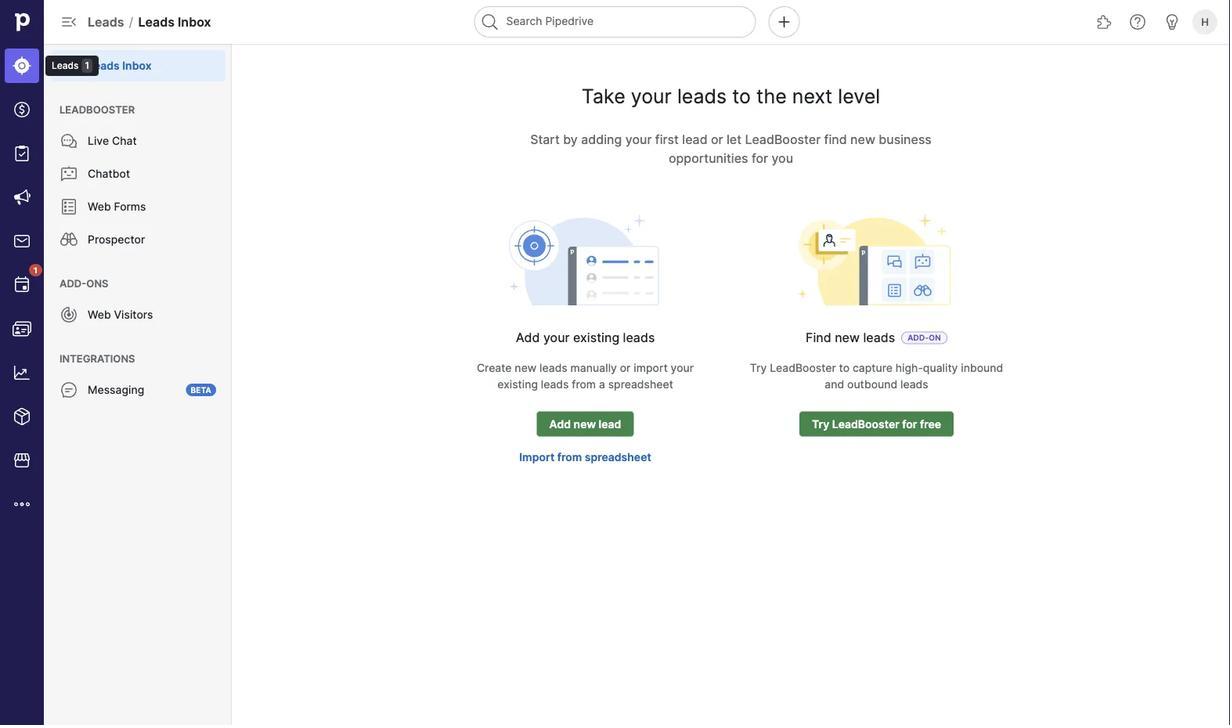 Task type: describe. For each thing, give the bounding box(es) containing it.
prospector link
[[50, 224, 226, 255]]

your up 'first'
[[631, 85, 672, 108]]

add for add new lead
[[549, 417, 571, 431]]

take your leads to the next level
[[582, 85, 880, 108]]

color undefined image for prospector
[[60, 230, 78, 249]]

ons
[[86, 277, 108, 289]]

h button
[[1189, 6, 1221, 38]]

quick add image
[[775, 13, 794, 31]]

leads up import
[[623, 330, 655, 345]]

your inside start by adding your first lead or let leadbooster find new business opportunities for you
[[625, 132, 652, 147]]

1 link
[[5, 264, 42, 302]]

or inside create new leads manually or import your existing leads from a spreadsheet
[[620, 361, 631, 375]]

color undefined image for web visitors
[[60, 305, 78, 324]]

add-on
[[908, 333, 941, 343]]

find
[[806, 330, 831, 345]]

leads left a
[[541, 378, 569, 391]]

h
[[1201, 16, 1209, 28]]

you
[[772, 150, 793, 166]]

0 vertical spatial existing
[[573, 330, 620, 345]]

try for try leadbooster to capture high-quality inbound and outbound leads
[[750, 361, 767, 375]]

1 vertical spatial from
[[557, 451, 582, 464]]

leads inbox menu item
[[44, 44, 232, 81]]

1 horizontal spatial inbox
[[178, 14, 211, 29]]

0 vertical spatial 1
[[85, 60, 89, 71]]

live chat link
[[50, 125, 226, 157]]

leads for leads inbox
[[88, 59, 120, 72]]

add-
[[60, 277, 86, 289]]

outbound
[[847, 378, 898, 391]]

from inside create new leads manually or import your existing leads from a spreadsheet
[[572, 378, 596, 391]]

start by adding your first lead or let leadbooster find new business opportunities for you
[[530, 132, 932, 166]]

inbox inside 'link'
[[122, 59, 152, 72]]

home image
[[10, 10, 34, 34]]

import
[[519, 451, 555, 464]]

/
[[129, 14, 133, 29]]

leads for leads / leads inbox
[[88, 14, 124, 29]]

leads / leads inbox
[[88, 14, 211, 29]]

add-
[[908, 333, 929, 343]]

more image
[[13, 495, 31, 514]]

sales inbox image
[[13, 232, 31, 251]]

integrations
[[60, 352, 135, 364]]

your up create new leads manually or import your existing leads from a spreadsheet
[[543, 330, 570, 345]]

leads image
[[13, 56, 31, 75]]

color undefined image for leads inbox
[[60, 56, 78, 75]]

level
[[838, 85, 880, 108]]

web for web forms
[[88, 200, 111, 213]]

your inside create new leads manually or import your existing leads from a spreadsheet
[[671, 361, 694, 375]]

add for add your existing leads
[[516, 330, 540, 345]]

and
[[825, 378, 844, 391]]

find new leads
[[806, 330, 895, 345]]

free
[[920, 417, 941, 431]]

adding
[[581, 132, 622, 147]]

live
[[88, 134, 109, 148]]

live chat
[[88, 134, 137, 148]]

create new leads manually or import your existing leads from a spreadsheet
[[477, 361, 694, 391]]

take
[[582, 85, 625, 108]]

1 vertical spatial spreadsheet
[[585, 451, 651, 464]]

next
[[792, 85, 832, 108]]

insights image
[[13, 363, 31, 382]]

Search Pipedrive field
[[474, 6, 756, 38]]

find
[[824, 132, 847, 147]]

leads up capture
[[863, 330, 895, 345]]

web forms link
[[50, 191, 226, 222]]

new for create new leads manually or import your existing leads from a spreadsheet
[[515, 361, 537, 375]]



Task type: vqa. For each thing, say whether or not it's contained in the screenshot.
spreadsheet
yes



Task type: locate. For each thing, give the bounding box(es) containing it.
1 inside 1 link
[[34, 265, 38, 275]]

lead up opportunities
[[682, 132, 708, 147]]

inbox down / on the left of page
[[122, 59, 152, 72]]

your left 'first'
[[625, 132, 652, 147]]

lead
[[682, 132, 708, 147], [599, 417, 621, 431]]

0 vertical spatial to
[[732, 85, 751, 108]]

color undefined image for web forms
[[60, 197, 78, 216]]

1 horizontal spatial for
[[902, 417, 917, 431]]

0 vertical spatial color undefined image
[[60, 56, 78, 75]]

color undefined image
[[60, 132, 78, 150], [60, 197, 78, 216], [60, 230, 78, 249], [13, 276, 31, 294], [60, 305, 78, 324]]

new inside button
[[574, 417, 596, 431]]

your right import
[[671, 361, 694, 375]]

leadbooster inside the try leadbooster to capture high-quality inbound and outbound leads
[[770, 361, 836, 375]]

inbox right / on the left of page
[[178, 14, 211, 29]]

color undefined image down integrations
[[60, 381, 78, 399]]

color undefined image up 'add-'
[[60, 230, 78, 249]]

2 web from the top
[[88, 308, 111, 321]]

web for web visitors
[[88, 308, 111, 321]]

1 horizontal spatial 1
[[85, 60, 89, 71]]

for
[[752, 150, 768, 166], [902, 417, 917, 431]]

leads inbox link
[[50, 50, 226, 81]]

new for add new lead
[[574, 417, 596, 431]]

leads inside 'link'
[[88, 59, 120, 72]]

0 vertical spatial inbox
[[178, 14, 211, 29]]

color undefined image inside live chat "link"
[[60, 132, 78, 150]]

menu item inside menu
[[0, 44, 44, 88]]

menu item
[[0, 44, 44, 88]]

leads inbox
[[88, 59, 152, 72]]

products image
[[13, 407, 31, 426]]

create
[[477, 361, 512, 375]]

new up import from spreadsheet
[[574, 417, 596, 431]]

leadbooster inside start by adding your first lead or let leadbooster find new business opportunities for you
[[745, 132, 821, 147]]

1 vertical spatial lead
[[599, 417, 621, 431]]

1 horizontal spatial try
[[812, 417, 829, 431]]

import
[[634, 361, 668, 375]]

web forms
[[88, 200, 146, 213]]

1 horizontal spatial lead
[[682, 132, 708, 147]]

0 horizontal spatial or
[[620, 361, 631, 375]]

quality
[[923, 361, 958, 375]]

projects image
[[13, 144, 31, 163]]

leadbooster
[[60, 103, 135, 115], [745, 132, 821, 147], [770, 361, 836, 375], [832, 417, 900, 431]]

1 web from the top
[[88, 200, 111, 213]]

color undefined image right campaigns image
[[60, 197, 78, 216]]

0 horizontal spatial lead
[[599, 417, 621, 431]]

new inside start by adding your first lead or let leadbooster find new business opportunities for you
[[850, 132, 875, 147]]

let
[[727, 132, 742, 147]]

color undefined image left chatbot
[[60, 164, 78, 183]]

add
[[516, 330, 540, 345], [549, 417, 571, 431]]

new inside create new leads manually or import your existing leads from a spreadsheet
[[515, 361, 537, 375]]

to up and at the right bottom
[[839, 361, 850, 375]]

leads for leads 1
[[52, 60, 79, 71]]

1 vertical spatial 1
[[34, 265, 38, 275]]

from left a
[[572, 378, 596, 391]]

your
[[631, 85, 672, 108], [625, 132, 652, 147], [543, 330, 570, 345], [671, 361, 694, 375]]

color undefined image up contacts icon
[[13, 276, 31, 294]]

spreadsheet down import
[[608, 378, 673, 391]]

0 horizontal spatial try
[[750, 361, 767, 375]]

deals image
[[13, 100, 31, 119]]

web visitors link
[[50, 299, 226, 330]]

the
[[756, 85, 787, 108]]

to left the
[[732, 85, 751, 108]]

menu containing leads inbox
[[44, 44, 232, 725]]

existing
[[573, 330, 620, 345], [497, 378, 538, 391]]

leads left manually
[[540, 361, 567, 375]]

add up create new leads manually or import your existing leads from a spreadsheet
[[516, 330, 540, 345]]

try leadbooster for free button
[[799, 411, 954, 437]]

add your existing leads
[[516, 330, 655, 345]]

import from spreadsheet link
[[519, 451, 651, 464]]

web visitors
[[88, 308, 153, 321]]

add inside button
[[549, 417, 571, 431]]

color undefined image down menu toggle 'icon'
[[60, 56, 78, 75]]

to
[[732, 85, 751, 108], [839, 361, 850, 375]]

leadbooster up live
[[60, 103, 135, 115]]

new right 'find'
[[835, 330, 860, 345]]

color undefined image
[[60, 56, 78, 75], [60, 164, 78, 183], [60, 381, 78, 399]]

web left forms
[[88, 200, 111, 213]]

new right find
[[850, 132, 875, 147]]

color undefined image for chatbot
[[60, 164, 78, 183]]

chat
[[112, 134, 137, 148]]

color undefined image inside chatbot 'link'
[[60, 164, 78, 183]]

0 horizontal spatial for
[[752, 150, 768, 166]]

color undefined image for live chat
[[60, 132, 78, 150]]

or left let
[[711, 132, 723, 147]]

lead inside button
[[599, 417, 621, 431]]

forms
[[114, 200, 146, 213]]

sales assistant image
[[1163, 13, 1182, 31]]

0 vertical spatial web
[[88, 200, 111, 213]]

0 horizontal spatial to
[[732, 85, 751, 108]]

start
[[530, 132, 560, 147]]

lead inside start by adding your first lead or let leadbooster find new business opportunities for you
[[682, 132, 708, 147]]

campaigns image
[[13, 188, 31, 207]]

leadbooster down 'find'
[[770, 361, 836, 375]]

0 vertical spatial or
[[711, 132, 723, 147]]

menu containing leads
[[0, 0, 99, 725]]

beta
[[191, 385, 211, 395]]

leads 1
[[52, 60, 89, 71]]

0 vertical spatial lead
[[682, 132, 708, 147]]

add new lead button
[[537, 411, 634, 437]]

to inside the try leadbooster to capture high-quality inbound and outbound leads
[[839, 361, 850, 375]]

web down ons
[[88, 308, 111, 321]]

marketplace image
[[13, 451, 31, 470]]

for left free
[[902, 417, 917, 431]]

try for try leadbooster for free
[[812, 417, 829, 431]]

menu
[[0, 0, 99, 725], [44, 44, 232, 725]]

a
[[599, 378, 605, 391]]

spreadsheet
[[608, 378, 673, 391], [585, 451, 651, 464]]

for inside start by adding your first lead or let leadbooster find new business opportunities for you
[[752, 150, 768, 166]]

color undefined image down 'add-'
[[60, 305, 78, 324]]

existing down 'create'
[[497, 378, 538, 391]]

1 vertical spatial inbox
[[122, 59, 152, 72]]

color undefined image inside web forms link
[[60, 197, 78, 216]]

0 horizontal spatial add
[[516, 330, 540, 345]]

leads down 'high-'
[[901, 378, 928, 391]]

color undefined image left live
[[60, 132, 78, 150]]

leads inside the try leadbooster to capture high-quality inbound and outbound leads
[[901, 378, 928, 391]]

leadbooster up the you
[[745, 132, 821, 147]]

1 vertical spatial color undefined image
[[60, 164, 78, 183]]

1 horizontal spatial add
[[549, 417, 571, 431]]

lead down a
[[599, 417, 621, 431]]

1 vertical spatial for
[[902, 417, 917, 431]]

0 vertical spatial spreadsheet
[[608, 378, 673, 391]]

0 horizontal spatial existing
[[497, 378, 538, 391]]

by
[[563, 132, 578, 147]]

1
[[85, 60, 89, 71], [34, 265, 38, 275]]

or
[[711, 132, 723, 147], [620, 361, 631, 375]]

import from spreadsheet
[[519, 451, 651, 464]]

add new lead
[[549, 417, 621, 431]]

chatbot
[[88, 167, 130, 180]]

1 vertical spatial to
[[839, 361, 850, 375]]

try inside "button"
[[812, 417, 829, 431]]

opportunities
[[669, 150, 748, 166]]

leads
[[88, 14, 124, 29], [138, 14, 175, 29], [88, 59, 120, 72], [52, 60, 79, 71]]

1 vertical spatial existing
[[497, 378, 538, 391]]

menu toggle image
[[60, 13, 78, 31]]

3 color undefined image from the top
[[60, 381, 78, 399]]

messaging
[[88, 383, 144, 397]]

visitors
[[114, 308, 153, 321]]

high-
[[896, 361, 923, 375]]

leadbooster inside 'try leadbooster for free' "button"
[[832, 417, 900, 431]]

first
[[655, 132, 679, 147]]

or left import
[[620, 361, 631, 375]]

inbox
[[178, 14, 211, 29], [122, 59, 152, 72]]

color undefined image inside prospector link
[[60, 230, 78, 249]]

on
[[929, 333, 941, 343]]

0 vertical spatial from
[[572, 378, 596, 391]]

web
[[88, 200, 111, 213], [88, 308, 111, 321]]

1 vertical spatial try
[[812, 417, 829, 431]]

add up import
[[549, 417, 571, 431]]

business
[[879, 132, 932, 147]]

1 horizontal spatial or
[[711, 132, 723, 147]]

color undefined image inside 1 link
[[13, 276, 31, 294]]

try inside the try leadbooster to capture high-quality inbound and outbound leads
[[750, 361, 767, 375]]

contacts image
[[13, 319, 31, 338]]

existing inside create new leads manually or import your existing leads from a spreadsheet
[[497, 378, 538, 391]]

leads up let
[[677, 85, 727, 108]]

new for find new leads
[[835, 330, 860, 345]]

add-ons
[[60, 277, 108, 289]]

0 horizontal spatial inbox
[[122, 59, 152, 72]]

chatbot link
[[50, 158, 226, 189]]

1 vertical spatial add
[[549, 417, 571, 431]]

0 vertical spatial add
[[516, 330, 540, 345]]

1 horizontal spatial to
[[839, 361, 850, 375]]

1 horizontal spatial existing
[[573, 330, 620, 345]]

0 horizontal spatial 1
[[34, 265, 38, 275]]

try leadbooster for free
[[812, 417, 941, 431]]

prospector
[[88, 233, 145, 246]]

capture
[[853, 361, 893, 375]]

1 color undefined image from the top
[[60, 56, 78, 75]]

inbound
[[961, 361, 1003, 375]]

quick help image
[[1128, 13, 1147, 31]]

spreadsheet down add new lead button
[[585, 451, 651, 464]]

new
[[850, 132, 875, 147], [835, 330, 860, 345], [515, 361, 537, 375], [574, 417, 596, 431]]

color undefined image inside leads inbox 'link'
[[60, 56, 78, 75]]

0 vertical spatial for
[[752, 150, 768, 166]]

leads
[[677, 85, 727, 108], [623, 330, 655, 345], [863, 330, 895, 345], [540, 361, 567, 375], [541, 378, 569, 391], [901, 378, 928, 391]]

0 vertical spatial try
[[750, 361, 767, 375]]

leadbooster down outbound
[[832, 417, 900, 431]]

color undefined image for messaging
[[60, 381, 78, 399]]

for inside "button"
[[902, 417, 917, 431]]

spreadsheet inside create new leads manually or import your existing leads from a spreadsheet
[[608, 378, 673, 391]]

2 vertical spatial color undefined image
[[60, 381, 78, 399]]

existing up manually
[[573, 330, 620, 345]]

from right import
[[557, 451, 582, 464]]

from
[[572, 378, 596, 391], [557, 451, 582, 464]]

color undefined image inside web visitors link
[[60, 305, 78, 324]]

new right 'create'
[[515, 361, 537, 375]]

for left the you
[[752, 150, 768, 166]]

try
[[750, 361, 767, 375], [812, 417, 829, 431]]

manually
[[570, 361, 617, 375]]

2 color undefined image from the top
[[60, 164, 78, 183]]

1 vertical spatial web
[[88, 308, 111, 321]]

try leadbooster to capture high-quality inbound and outbound leads
[[750, 361, 1003, 391]]

1 vertical spatial or
[[620, 361, 631, 375]]

or inside start by adding your first lead or let leadbooster find new business opportunities for you
[[711, 132, 723, 147]]



